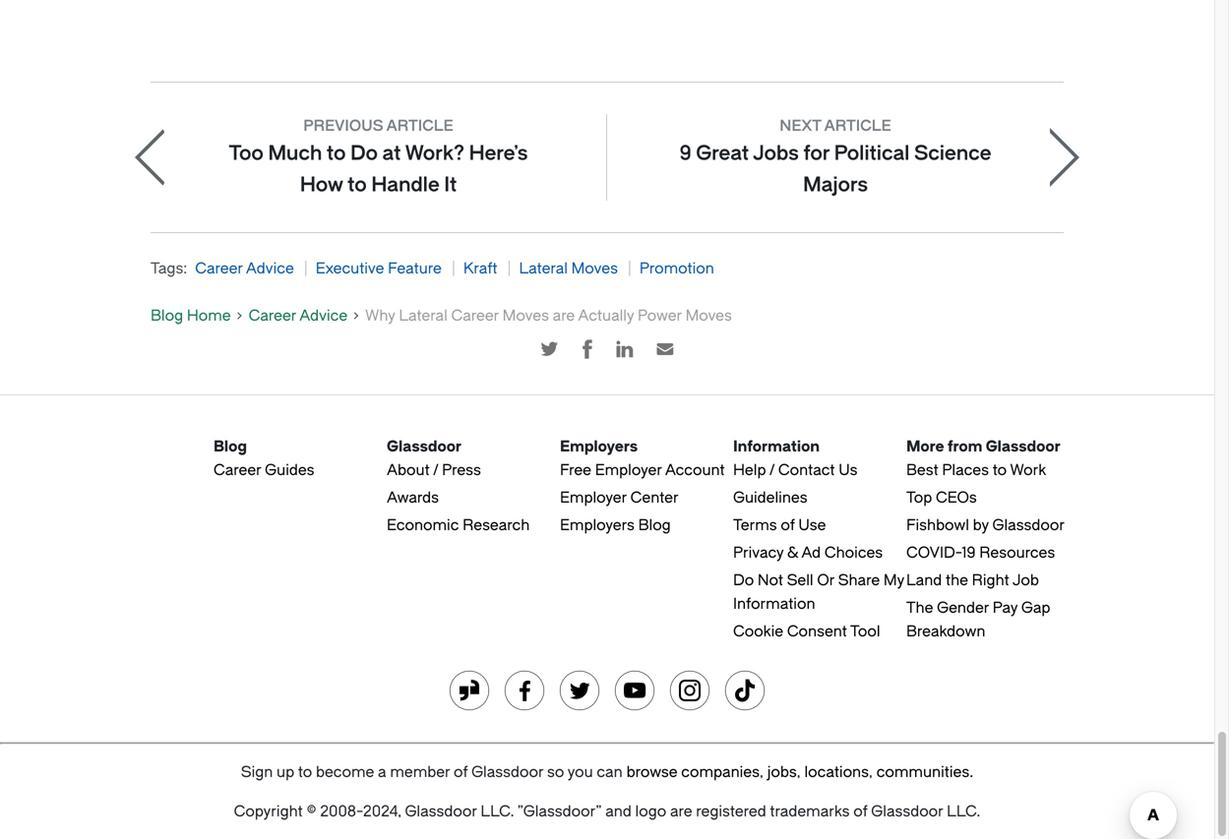 Task type: vqa. For each thing, say whether or not it's contained in the screenshot.
Search related to Search Blog
no



Task type: locate. For each thing, give the bounding box(es) containing it.
become
[[316, 764, 374, 782]]

executive
[[316, 260, 384, 278]]

sell
[[787, 572, 814, 590]]

information down not
[[733, 596, 815, 613]]

do inside previous article too much to do at work? here's how to handle it
[[350, 142, 378, 165]]

awards
[[387, 489, 439, 507]]

blog home
[[151, 307, 231, 325]]

moves
[[571, 260, 618, 278], [503, 307, 549, 325], [686, 307, 732, 325]]

free
[[560, 462, 591, 480]]

2 horizontal spatial of
[[854, 803, 868, 821]]

lateral
[[519, 260, 568, 278], [399, 307, 448, 325]]

of
[[781, 517, 795, 535], [454, 764, 468, 782], [854, 803, 868, 821]]

2 article from the left
[[824, 117, 891, 135]]

a
[[378, 764, 386, 782]]

do
[[350, 142, 378, 165], [733, 572, 754, 590]]

to down previous
[[327, 142, 346, 165]]

advice down executive
[[299, 307, 348, 325]]

employers
[[560, 438, 638, 456], [560, 517, 635, 535]]

it
[[444, 173, 457, 197]]

2 employers from the top
[[560, 517, 635, 535]]

do not sell or share my information link
[[733, 572, 905, 613]]

information up help / contact us link
[[733, 438, 820, 456]]

tool
[[850, 623, 880, 641]]

1 information from the top
[[733, 438, 820, 456]]

glassdoor down member
[[405, 803, 477, 821]]

communities.
[[877, 764, 973, 782]]

covid-
[[906, 544, 962, 562]]

article up political
[[824, 117, 891, 135]]

tags:
[[151, 260, 187, 278]]

career advice link up home
[[195, 260, 308, 278]]

guidelines link
[[733, 489, 808, 507]]

1 horizontal spatial article
[[824, 117, 891, 135]]

0 vertical spatial blog
[[151, 307, 183, 325]]

are up share this post on twitter icon on the left top of the page
[[553, 307, 575, 325]]

kraft link
[[456, 260, 511, 278]]

1 vertical spatial of
[[454, 764, 468, 782]]

of left use
[[781, 517, 795, 535]]

article for political
[[824, 117, 891, 135]]

0 vertical spatial employers
[[560, 438, 638, 456]]

employers down employer center link on the bottom
[[560, 517, 635, 535]]

right
[[972, 572, 1009, 590]]

0 horizontal spatial do
[[350, 142, 378, 165]]

2 horizontal spatial blog
[[638, 517, 671, 535]]

consent
[[787, 623, 847, 641]]

lateral up the why lateral career moves are actually power moves
[[519, 260, 568, 278]]

/ for about
[[433, 462, 438, 480]]

share this post through email image
[[657, 344, 674, 355]]

1 horizontal spatial lateral
[[519, 260, 568, 278]]

more
[[906, 438, 944, 456]]

moves up actually
[[571, 260, 618, 278]]

0 vertical spatial are
[[553, 307, 575, 325]]

feature
[[388, 260, 442, 278]]

you
[[568, 764, 593, 782]]

career down kraft
[[451, 307, 499, 325]]

of right member
[[454, 764, 468, 782]]

/ for help
[[770, 462, 775, 480]]

employers up free
[[560, 438, 638, 456]]

to inside "more from glassdoor best places to work top ceos fishbowl by glassdoor covid-19 resources land the right job the gender pay gap breakdown"
[[993, 462, 1007, 480]]

privacy & ad choices link
[[733, 544, 883, 562]]

article up work?
[[386, 117, 453, 135]]

up
[[277, 764, 294, 782]]

are
[[553, 307, 575, 325], [670, 803, 692, 821]]

0 horizontal spatial blog
[[151, 307, 183, 325]]

top ceos link
[[906, 489, 977, 507]]

career advice up home
[[195, 260, 294, 278]]

article
[[386, 117, 453, 135], [824, 117, 891, 135]]

of inside "information help / contact us guidelines terms of use privacy & ad choices do not sell or share my information cookie consent tool"
[[781, 517, 795, 535]]

glassdoor up resources
[[993, 517, 1065, 535]]

blog inside blog career guides
[[214, 438, 247, 456]]

1 vertical spatial blog
[[214, 438, 247, 456]]

blog down center
[[638, 517, 671, 535]]

1 vertical spatial information
[[733, 596, 815, 613]]

1 vertical spatial employers
[[560, 517, 635, 535]]

1 horizontal spatial of
[[781, 517, 795, 535]]

home
[[187, 307, 231, 325]]

article inside next article 9 great jobs for political science majors
[[824, 117, 891, 135]]

/ inside "information help / contact us guidelines terms of use privacy & ad choices do not sell or share my information cookie consent tool"
[[770, 462, 775, 480]]

are right logo at bottom
[[670, 803, 692, 821]]

/ inside the glassdoor about / press awards economic research
[[433, 462, 438, 480]]

0 horizontal spatial /
[[433, 462, 438, 480]]

sign up to become a member of glassdoor so you can browse companies jobs locations communities.
[[241, 764, 973, 782]]

1 horizontal spatial /
[[770, 462, 775, 480]]

by
[[973, 517, 989, 535]]

1 vertical spatial career advice link
[[249, 307, 365, 325]]

do left not
[[733, 572, 754, 590]]

moves right power
[[686, 307, 732, 325]]

fishbowl by glassdoor link
[[906, 517, 1065, 535]]

career advice link down executive
[[249, 307, 365, 325]]

1 vertical spatial do
[[733, 572, 754, 590]]

browse
[[627, 764, 678, 782]]

1 horizontal spatial blog
[[214, 438, 247, 456]]

career advice
[[195, 260, 294, 278], [249, 307, 348, 325]]

about / press link
[[387, 462, 481, 480]]

share this post on linkedin image
[[617, 341, 633, 358]]

do inside "information help / contact us guidelines terms of use privacy & ad choices do not sell or share my information cookie consent tool"
[[733, 572, 754, 590]]

career advice link
[[195, 260, 308, 278], [249, 307, 365, 325]]

career up home
[[195, 260, 243, 278]]

moves up share this post on twitter icon on the left top of the page
[[503, 307, 549, 325]]

llc. down communities.
[[947, 803, 981, 821]]

blog up career guides link
[[214, 438, 247, 456]]

browse companies link
[[627, 764, 760, 782]]

0 vertical spatial of
[[781, 517, 795, 535]]

do left at
[[350, 142, 378, 165]]

1 horizontal spatial advice
[[299, 307, 348, 325]]

career left guides
[[214, 462, 261, 480]]

of down locations
[[854, 803, 868, 821]]

advice
[[246, 260, 294, 278], [299, 307, 348, 325]]

guidelines
[[733, 489, 808, 507]]

economic research link
[[387, 517, 530, 535]]

1 / from the left
[[433, 462, 438, 480]]

article for at
[[386, 117, 453, 135]]

article inside previous article too much to do at work? here's how to handle it
[[386, 117, 453, 135]]

0 horizontal spatial llc.
[[481, 803, 514, 821]]

research
[[463, 517, 530, 535]]

employer down free
[[560, 489, 627, 507]]

gap
[[1021, 600, 1051, 617]]

the gender pay gap breakdown link
[[906, 600, 1051, 641]]

the
[[906, 600, 933, 617]]

logo
[[635, 803, 667, 821]]

1 article from the left
[[386, 117, 453, 135]]

jobs
[[753, 142, 799, 165]]

glassdoor down communities. link
[[871, 803, 943, 821]]

press
[[442, 462, 481, 480]]

0 vertical spatial do
[[350, 142, 378, 165]]

from
[[948, 438, 983, 456]]

/ right help in the right of the page
[[770, 462, 775, 480]]

breakdown
[[906, 623, 986, 641]]

lateral moves link
[[511, 260, 632, 278]]

career advice down executive
[[249, 307, 348, 325]]

trademarks
[[770, 803, 850, 821]]

information help / contact us guidelines terms of use privacy & ad choices do not sell or share my information cookie consent tool
[[733, 438, 905, 641]]

lateral right why
[[399, 307, 448, 325]]

blog for blog home
[[151, 307, 183, 325]]

account
[[665, 462, 725, 480]]

0 vertical spatial advice
[[246, 260, 294, 278]]

blog home link
[[151, 307, 249, 325]]

1 vertical spatial are
[[670, 803, 692, 821]]

fishbowl
[[906, 517, 969, 535]]

share this post on twitter image
[[541, 342, 559, 357]]

0 vertical spatial lateral
[[519, 260, 568, 278]]

resources
[[980, 544, 1055, 562]]

0 horizontal spatial lateral
[[399, 307, 448, 325]]

land
[[906, 572, 942, 590]]

advice left executive
[[246, 260, 294, 278]]

member
[[390, 764, 450, 782]]

work?
[[405, 142, 464, 165]]

1 llc. from the left
[[481, 803, 514, 821]]

employer up employer center link on the bottom
[[595, 462, 662, 480]]

to left work
[[993, 462, 1007, 480]]

glassdoor inside the glassdoor about / press awards economic research
[[387, 438, 462, 456]]

0 horizontal spatial article
[[386, 117, 453, 135]]

1 horizontal spatial llc.
[[947, 803, 981, 821]]

1 horizontal spatial do
[[733, 572, 754, 590]]

ceos
[[936, 489, 977, 507]]

llc. left ""glassdoor"" on the bottom left of the page
[[481, 803, 514, 821]]

glassdoor
[[387, 438, 462, 456], [986, 438, 1061, 456], [993, 517, 1065, 535], [472, 764, 544, 782], [405, 803, 477, 821], [871, 803, 943, 821]]

companies
[[681, 764, 760, 782]]

career right home
[[249, 307, 296, 325]]

2 / from the left
[[770, 462, 775, 480]]

blog left home
[[151, 307, 183, 325]]

0 vertical spatial information
[[733, 438, 820, 456]]

promotion link
[[632, 260, 734, 278]]

terms
[[733, 517, 777, 535]]

llc.
[[481, 803, 514, 821], [947, 803, 981, 821]]

2 vertical spatial blog
[[638, 517, 671, 535]]

/ left press at the left bottom of page
[[433, 462, 438, 480]]

share
[[838, 572, 880, 590]]

more from glassdoor best places to work top ceos fishbowl by glassdoor covid-19 resources land the right job the gender pay gap breakdown
[[906, 438, 1065, 641]]

glassdoor up about / press link
[[387, 438, 462, 456]]



Task type: describe. For each thing, give the bounding box(es) containing it.
2 vertical spatial of
[[854, 803, 868, 821]]

to right the 'how'
[[348, 173, 367, 197]]

glassdoor up work
[[986, 438, 1061, 456]]

best
[[906, 462, 939, 480]]

to right up
[[298, 764, 312, 782]]

kraft
[[463, 260, 497, 278]]

covid-19 resources link
[[906, 544, 1055, 562]]

too
[[229, 142, 263, 165]]

majors
[[803, 173, 868, 197]]

0 horizontal spatial moves
[[503, 307, 549, 325]]

1 vertical spatial advice
[[299, 307, 348, 325]]

glassdoor left so
[[472, 764, 544, 782]]

cookie consent tool link
[[733, 623, 880, 641]]

blog for blog career guides
[[214, 438, 247, 456]]

career inside blog career guides
[[214, 462, 261, 480]]

so
[[547, 764, 564, 782]]

share this post on facebook image
[[582, 340, 593, 359]]

economic
[[387, 517, 459, 535]]

about
[[387, 462, 430, 480]]

2 information from the top
[[733, 596, 815, 613]]

1 vertical spatial employer
[[560, 489, 627, 507]]

blog career guides
[[214, 438, 314, 480]]

here's
[[469, 142, 528, 165]]

1 horizontal spatial moves
[[571, 260, 618, 278]]

previous
[[303, 117, 383, 135]]

us
[[839, 462, 858, 480]]

employers blog link
[[560, 517, 671, 535]]

jobs
[[767, 764, 797, 782]]

gender
[[937, 600, 989, 617]]

why lateral career moves are actually power moves
[[365, 307, 732, 325]]

0 horizontal spatial are
[[553, 307, 575, 325]]

9
[[680, 142, 692, 165]]

help
[[733, 462, 766, 480]]

previous article too much to do at work? here's how to handle it
[[229, 117, 528, 197]]

2008-
[[320, 803, 363, 821]]

1 employers from the top
[[560, 438, 638, 456]]

glassdoor about / press awards economic research
[[387, 438, 530, 535]]

top
[[906, 489, 932, 507]]

0 vertical spatial career advice link
[[195, 260, 308, 278]]

copyright © 2008-2024, glassdoor llc. "glassdoor" and logo are registered trademarks of glassdoor llc.
[[234, 803, 981, 821]]

much
[[268, 142, 322, 165]]

executive feature
[[316, 260, 442, 278]]

terms of use link
[[733, 517, 826, 535]]

2 llc. from the left
[[947, 803, 981, 821]]

center
[[631, 489, 679, 507]]

2 horizontal spatial moves
[[686, 307, 732, 325]]

&
[[787, 544, 798, 562]]

use
[[799, 517, 826, 535]]

handle
[[371, 173, 440, 197]]

jobs link
[[767, 764, 797, 782]]

sign
[[241, 764, 273, 782]]

great
[[696, 142, 749, 165]]

communities. link
[[877, 764, 973, 782]]

places
[[942, 462, 989, 480]]

or
[[817, 572, 835, 590]]

next
[[780, 117, 821, 135]]

1 vertical spatial career advice
[[249, 307, 348, 325]]

guides
[[265, 462, 314, 480]]

19
[[962, 544, 976, 562]]

0 horizontal spatial advice
[[246, 260, 294, 278]]

locations link
[[805, 764, 869, 782]]

privacy
[[733, 544, 784, 562]]

0 vertical spatial career advice
[[195, 260, 294, 278]]

1 vertical spatial lateral
[[399, 307, 448, 325]]

executive feature link
[[308, 260, 456, 278]]

political
[[834, 142, 910, 165]]

why
[[365, 307, 395, 325]]

0 vertical spatial employer
[[595, 462, 662, 480]]

actually
[[578, 307, 634, 325]]

power
[[638, 307, 682, 325]]

registered
[[696, 803, 766, 821]]

©
[[307, 803, 316, 821]]

land the right job link
[[906, 572, 1039, 590]]

free employer account link
[[560, 462, 725, 480]]

"glassdoor"
[[517, 803, 602, 821]]

next article 9 great jobs for political science majors
[[680, 117, 992, 197]]

science
[[914, 142, 992, 165]]

my
[[884, 572, 905, 590]]

at
[[382, 142, 401, 165]]

pay
[[993, 600, 1018, 617]]

not
[[758, 572, 783, 590]]

0 horizontal spatial of
[[454, 764, 468, 782]]

awards link
[[387, 489, 439, 507]]

job
[[1013, 572, 1039, 590]]

can
[[597, 764, 623, 782]]

best places to work link
[[906, 462, 1046, 480]]

2024,
[[363, 803, 401, 821]]

1 horizontal spatial are
[[670, 803, 692, 821]]

career guides link
[[214, 462, 314, 480]]

the
[[946, 572, 968, 590]]

and
[[606, 803, 632, 821]]

blog inside employers free employer account employer center employers blog
[[638, 517, 671, 535]]



